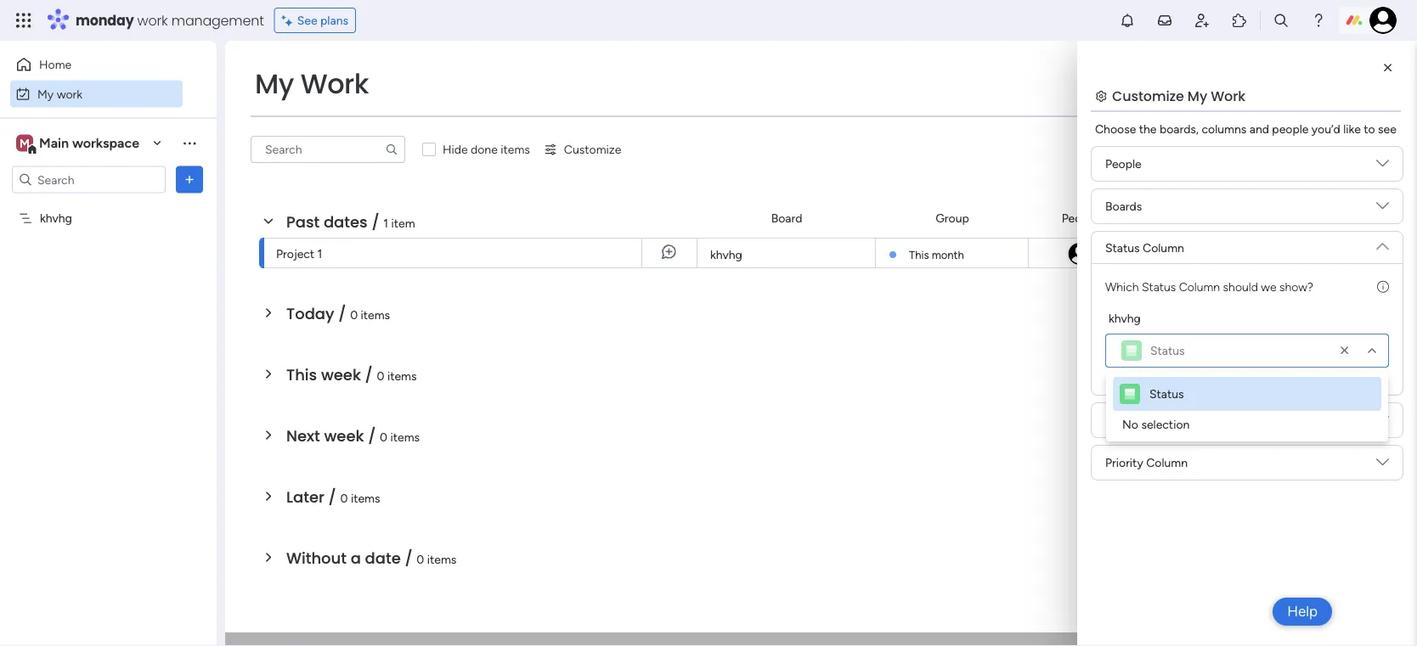 Task type: describe. For each thing, give the bounding box(es) containing it.
main
[[39, 135, 69, 151]]

next
[[286, 425, 320, 447]]

next week / 0 items
[[286, 425, 420, 447]]

help image
[[1310, 12, 1327, 29]]

1 inside "past dates / 1 item"
[[384, 216, 388, 230]]

pr
[[1410, 211, 1418, 226]]

khvhg group
[[1106, 309, 1389, 368]]

like
[[1344, 122, 1361, 136]]

board
[[771, 211, 803, 226]]

column for status column
[[1143, 241, 1185, 255]]

status inside khvhg group
[[1151, 344, 1185, 358]]

khvhg inside list box
[[40, 211, 72, 226]]

0 inside without a date / 0 items
[[417, 552, 424, 567]]

selection
[[1142, 418, 1190, 432]]

working on it
[[1274, 247, 1344, 261]]

help
[[1288, 603, 1318, 621]]

1 vertical spatial people
[[1062, 211, 1098, 226]]

items inside later / 0 items
[[351, 491, 380, 506]]

columns
[[1202, 122, 1247, 136]]

status column
[[1106, 241, 1185, 255]]

workspace options image
[[181, 134, 198, 151]]

later
[[286, 487, 325, 508]]

options image
[[181, 171, 198, 188]]

main content containing past dates /
[[225, 41, 1418, 647]]

to
[[1364, 122, 1376, 136]]

2 horizontal spatial my
[[1188, 86, 1208, 105]]

/ down the this week / 0 items
[[368, 425, 376, 447]]

management
[[171, 11, 264, 30]]

dates
[[324, 211, 368, 233]]

search image
[[385, 143, 399, 156]]

project
[[276, 246, 315, 261]]

priority
[[1106, 456, 1144, 470]]

items inside the this week / 0 items
[[387, 369, 417, 383]]

my work
[[255, 65, 369, 103]]

dapulse dropdown down arrow image for people
[[1377, 157, 1389, 176]]

it
[[1337, 247, 1344, 261]]

1 horizontal spatial work
[[1211, 86, 1246, 105]]

workspace
[[72, 135, 139, 151]]

none search field inside main content
[[251, 136, 405, 163]]

week for next
[[324, 425, 364, 447]]

which status column should we show?
[[1106, 280, 1314, 294]]

workspace image
[[16, 134, 33, 153]]

on
[[1321, 247, 1334, 261]]

my work
[[37, 87, 83, 101]]

home
[[39, 57, 72, 72]]

invite members image
[[1194, 12, 1211, 29]]

my work button
[[10, 80, 183, 108]]

customize my work
[[1112, 86, 1246, 105]]

select product image
[[15, 12, 32, 29]]

no
[[1123, 418, 1139, 432]]

without a date / 0 items
[[286, 548, 457, 569]]

nov
[[1176, 245, 1196, 259]]

boards
[[1106, 199, 1142, 214]]

v2 info image
[[1378, 278, 1389, 296]]

items right done
[[501, 142, 530, 157]]

workspace selection element
[[16, 133, 142, 155]]

hide done items
[[443, 142, 530, 157]]

dapulse dropdown down arrow image for priority column
[[1377, 456, 1389, 475]]

plans
[[320, 13, 349, 28]]

date
[[365, 548, 401, 569]]

help button
[[1273, 598, 1333, 626]]

items inside without a date / 0 items
[[427, 552, 457, 567]]

this month
[[909, 248, 964, 262]]

khvhg for khvhg group
[[1109, 311, 1141, 325]]

should
[[1223, 280, 1258, 294]]

work for my
[[57, 87, 83, 101]]

0 inside later / 0 items
[[340, 491, 348, 506]]

items inside today / 0 items
[[361, 308, 390, 322]]

we
[[1261, 280, 1277, 294]]

priority column
[[1106, 456, 1188, 470]]

working
[[1274, 247, 1318, 261]]

items inside the next week / 0 items
[[391, 430, 420, 444]]

khvhg for khvhg link
[[710, 248, 743, 262]]

today
[[286, 303, 334, 325]]

see plans
[[297, 13, 349, 28]]

gary orlando image
[[1370, 7, 1397, 34]]

item
[[391, 216, 415, 230]]

0 inside the this week / 0 items
[[377, 369, 385, 383]]

inbox image
[[1157, 12, 1174, 29]]

0 inside the next week / 0 items
[[380, 430, 388, 444]]

13
[[1199, 245, 1210, 259]]

Filter dashboard by text search field
[[251, 136, 405, 163]]

see
[[1378, 122, 1397, 136]]

monday
[[76, 11, 134, 30]]



Task type: vqa. For each thing, say whether or not it's contained in the screenshot.
workflow
no



Task type: locate. For each thing, give the bounding box(es) containing it.
dapulse dropdown down arrow image for date column
[[1377, 414, 1389, 433]]

1 vertical spatial khvhg
[[710, 248, 743, 262]]

/ right the later
[[329, 487, 336, 508]]

2 vertical spatial khvhg
[[1109, 311, 1141, 325]]

0 right date
[[417, 552, 424, 567]]

work up columns on the right top
[[1211, 86, 1246, 105]]

items right the later
[[351, 491, 380, 506]]

main workspace
[[39, 135, 139, 151]]

khvhg link
[[708, 239, 865, 269]]

date column
[[1106, 413, 1175, 428]]

0 vertical spatial work
[[137, 11, 168, 30]]

my inside button
[[37, 87, 54, 101]]

column left 13
[[1143, 241, 1185, 255]]

0 horizontal spatial people
[[1062, 211, 1098, 226]]

1 vertical spatial customize
[[564, 142, 622, 157]]

which
[[1106, 280, 1139, 294]]

0 horizontal spatial work
[[301, 65, 369, 103]]

Search in workspace field
[[36, 170, 142, 190]]

khvhg inside group
[[1109, 311, 1141, 325]]

1 horizontal spatial 1
[[384, 216, 388, 230]]

items up the next week / 0 items
[[387, 369, 417, 383]]

done
[[471, 142, 498, 157]]

and
[[1250, 122, 1270, 136]]

no selection
[[1123, 418, 1190, 432]]

this week / 0 items
[[286, 364, 417, 386]]

column
[[1143, 241, 1185, 255], [1179, 280, 1220, 294], [1134, 413, 1175, 428], [1147, 456, 1188, 470]]

this for week
[[286, 364, 317, 386]]

0 down the this week / 0 items
[[380, 430, 388, 444]]

this
[[909, 248, 929, 262], [286, 364, 317, 386]]

column down 13
[[1179, 280, 1220, 294]]

dapulse dropdown down arrow image
[[1377, 234, 1389, 253], [1377, 414, 1389, 433], [1377, 456, 1389, 475]]

my down see plans button
[[255, 65, 294, 103]]

week down today / 0 items
[[321, 364, 361, 386]]

1 horizontal spatial customize
[[1112, 86, 1185, 105]]

past
[[286, 211, 320, 233]]

dapulse dropdown down arrow image
[[1377, 157, 1389, 176], [1377, 200, 1389, 219]]

column down selection
[[1147, 456, 1188, 470]]

0 right today
[[350, 308, 358, 322]]

week
[[321, 364, 361, 386], [324, 425, 364, 447]]

week right next
[[324, 425, 364, 447]]

project 1
[[276, 246, 322, 261]]

1 horizontal spatial khvhg
[[710, 248, 743, 262]]

customize button
[[537, 136, 628, 163]]

khvhg heading
[[1109, 309, 1141, 327]]

work down "plans"
[[301, 65, 369, 103]]

1 vertical spatial this
[[286, 364, 317, 386]]

items right date
[[427, 552, 457, 567]]

1 dapulse dropdown down arrow image from the top
[[1377, 157, 1389, 176]]

month
[[932, 248, 964, 262]]

/ left 'item'
[[372, 211, 380, 233]]

0 horizontal spatial work
[[57, 87, 83, 101]]

work inside button
[[57, 87, 83, 101]]

0 horizontal spatial this
[[286, 364, 317, 386]]

0 vertical spatial date
[[1178, 211, 1203, 226]]

v2 overdue deadline image
[[1137, 245, 1151, 261]]

group
[[936, 211, 969, 226]]

/ up the next week / 0 items
[[365, 364, 373, 386]]

my
[[255, 65, 294, 103], [1188, 86, 1208, 105], [37, 87, 54, 101]]

hide
[[443, 142, 468, 157]]

1 horizontal spatial work
[[137, 11, 168, 30]]

1 dapulse dropdown down arrow image from the top
[[1377, 234, 1389, 253]]

0 vertical spatial 1
[[384, 216, 388, 230]]

khvhg list box
[[0, 201, 217, 462]]

work
[[301, 65, 369, 103], [1211, 86, 1246, 105]]

0 horizontal spatial my
[[37, 87, 54, 101]]

0 up the next week / 0 items
[[377, 369, 385, 383]]

items
[[501, 142, 530, 157], [361, 308, 390, 322], [387, 369, 417, 383], [391, 430, 420, 444], [351, 491, 380, 506], [427, 552, 457, 567]]

1 horizontal spatial people
[[1106, 157, 1142, 171]]

1 left 'item'
[[384, 216, 388, 230]]

1
[[384, 216, 388, 230], [317, 246, 322, 261]]

today / 0 items
[[286, 303, 390, 325]]

see plans button
[[274, 8, 356, 33]]

0 vertical spatial khvhg
[[40, 211, 72, 226]]

search everything image
[[1273, 12, 1290, 29]]

1 vertical spatial date
[[1106, 413, 1131, 428]]

people
[[1106, 157, 1142, 171], [1062, 211, 1098, 226]]

0 inside today / 0 items
[[350, 308, 358, 322]]

1 vertical spatial week
[[324, 425, 364, 447]]

you'd
[[1312, 122, 1341, 136]]

items down the this week / 0 items
[[391, 430, 420, 444]]

see
[[297, 13, 318, 28]]

/
[[372, 211, 380, 233], [338, 303, 346, 325], [365, 364, 373, 386], [368, 425, 376, 447], [329, 487, 336, 508], [405, 548, 413, 569]]

date for date column
[[1106, 413, 1131, 428]]

show?
[[1280, 280, 1314, 294]]

0 vertical spatial customize
[[1112, 86, 1185, 105]]

date up priority
[[1106, 413, 1131, 428]]

column for date column
[[1134, 413, 1175, 428]]

people
[[1273, 122, 1309, 136]]

people down choose
[[1106, 157, 1142, 171]]

boards,
[[1160, 122, 1199, 136]]

3 dapulse dropdown down arrow image from the top
[[1377, 456, 1389, 475]]

1 right project
[[317, 246, 322, 261]]

dapulse dropdown down arrow image for status column
[[1377, 234, 1389, 253]]

later / 0 items
[[286, 487, 380, 508]]

2 horizontal spatial khvhg
[[1109, 311, 1141, 325]]

date up nov 13
[[1178, 211, 1203, 226]]

1 vertical spatial dapulse dropdown down arrow image
[[1377, 200, 1389, 219]]

0 horizontal spatial 1
[[317, 246, 322, 261]]

dapulse dropdown down arrow image left pr
[[1377, 200, 1389, 219]]

0 vertical spatial dapulse dropdown down arrow image
[[1377, 234, 1389, 253]]

0 vertical spatial people
[[1106, 157, 1142, 171]]

customize
[[1112, 86, 1185, 105], [564, 142, 622, 157]]

status
[[1292, 211, 1327, 226], [1106, 241, 1140, 255], [1142, 280, 1176, 294], [1151, 344, 1185, 358], [1150, 387, 1184, 402]]

date
[[1178, 211, 1203, 226], [1106, 413, 1131, 428]]

this up next
[[286, 364, 317, 386]]

work
[[137, 11, 168, 30], [57, 87, 83, 101]]

0 vertical spatial week
[[321, 364, 361, 386]]

a
[[351, 548, 361, 569]]

items up the this week / 0 items
[[361, 308, 390, 322]]

1 horizontal spatial date
[[1178, 211, 1203, 226]]

1 horizontal spatial my
[[255, 65, 294, 103]]

people left boards
[[1062, 211, 1098, 226]]

1 vertical spatial work
[[57, 87, 83, 101]]

column up priority column at the right of page
[[1134, 413, 1175, 428]]

customize for customize
[[564, 142, 622, 157]]

1 vertical spatial 1
[[317, 246, 322, 261]]

column for priority column
[[1147, 456, 1188, 470]]

0 horizontal spatial khvhg
[[40, 211, 72, 226]]

/ right date
[[405, 548, 413, 569]]

my down home
[[37, 87, 54, 101]]

apps image
[[1231, 12, 1248, 29]]

the
[[1139, 122, 1157, 136]]

without
[[286, 548, 347, 569]]

dapulse dropdown down arrow image for boards
[[1377, 200, 1389, 219]]

option
[[0, 203, 217, 207]]

work right monday
[[137, 11, 168, 30]]

m
[[20, 136, 30, 150]]

1 vertical spatial dapulse dropdown down arrow image
[[1377, 414, 1389, 433]]

past dates / 1 item
[[286, 211, 415, 233]]

main content
[[225, 41, 1418, 647]]

notifications image
[[1119, 12, 1136, 29]]

work down home
[[57, 87, 83, 101]]

0 vertical spatial dapulse dropdown down arrow image
[[1377, 157, 1389, 176]]

home button
[[10, 51, 183, 78]]

0 vertical spatial this
[[909, 248, 929, 262]]

my for my work
[[37, 87, 54, 101]]

customize inside button
[[564, 142, 622, 157]]

my up boards, at the right top of page
[[1188, 86, 1208, 105]]

khvhg
[[40, 211, 72, 226], [710, 248, 743, 262], [1109, 311, 1141, 325]]

/ right today
[[338, 303, 346, 325]]

2 vertical spatial dapulse dropdown down arrow image
[[1377, 456, 1389, 475]]

None search field
[[251, 136, 405, 163]]

customize for customize my work
[[1112, 86, 1185, 105]]

work for monday
[[137, 11, 168, 30]]

week for this
[[321, 364, 361, 386]]

choose the boards, columns and people you'd like to see
[[1095, 122, 1397, 136]]

my for my work
[[255, 65, 294, 103]]

0 horizontal spatial date
[[1106, 413, 1131, 428]]

date for date
[[1178, 211, 1203, 226]]

nov 13
[[1176, 245, 1210, 259]]

dapulse dropdown down arrow image down 'see'
[[1377, 157, 1389, 176]]

this left the month
[[909, 248, 929, 262]]

0 right the later
[[340, 491, 348, 506]]

1 horizontal spatial this
[[909, 248, 929, 262]]

0 horizontal spatial customize
[[564, 142, 622, 157]]

choose
[[1095, 122, 1136, 136]]

2 dapulse dropdown down arrow image from the top
[[1377, 414, 1389, 433]]

2 dapulse dropdown down arrow image from the top
[[1377, 200, 1389, 219]]

0
[[350, 308, 358, 322], [377, 369, 385, 383], [380, 430, 388, 444], [340, 491, 348, 506], [417, 552, 424, 567]]

this for month
[[909, 248, 929, 262]]

monday work management
[[76, 11, 264, 30]]



